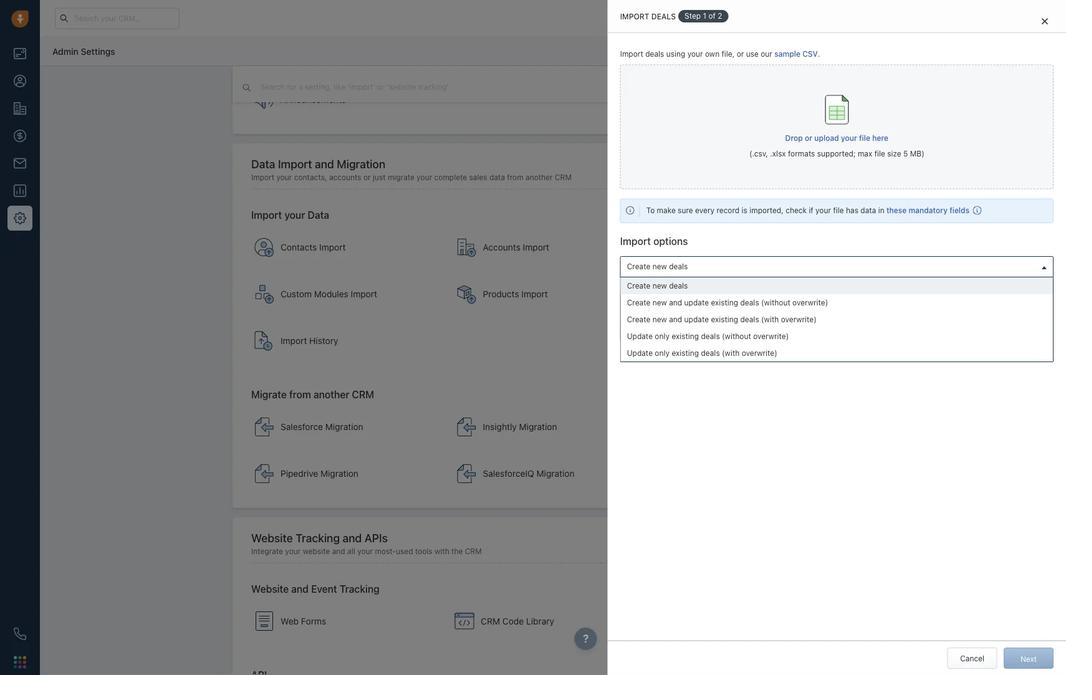 Task type: vqa. For each thing, say whether or not it's contained in the screenshot.
"new" within the 'Create new deals' Dropdown Button
yes



Task type: locate. For each thing, give the bounding box(es) containing it.
(with
[[762, 315, 779, 324], [722, 349, 740, 358]]

and up contacts,
[[315, 158, 334, 171]]

0 vertical spatial data
[[251, 158, 275, 171]]

salesforce migration
[[281, 422, 363, 432]]

create inside dropdown button
[[627, 262, 651, 271]]

or right drop
[[805, 134, 813, 142]]

update only existing deals (without overwrite) option
[[621, 328, 1053, 345]]

a set of code libraries to add, track and update contacts image
[[455, 612, 475, 632]]

1 vertical spatial update
[[685, 315, 709, 324]]

create down skip
[[627, 298, 651, 307]]

only inside option
[[655, 349, 670, 358]]

import your users using csv or xlsx files (sample csv available) image
[[659, 285, 679, 305]]

import history
[[281, 336, 338, 346]]

or left use
[[737, 50, 744, 58]]

your inside the import options dialog
[[816, 206, 831, 215]]

import right deals
[[710, 243, 737, 253]]

sample csv link
[[775, 50, 818, 58]]

0 vertical spatial website
[[251, 532, 293, 545]]

1 create new deals from the top
[[627, 262, 688, 271]]

website up integrate
[[251, 532, 293, 545]]

migration for insightly migration
[[519, 422, 557, 432]]

4 new from the top
[[653, 315, 667, 324]]

migration right salesforceiq
[[537, 469, 575, 479]]

1 vertical spatial in
[[879, 206, 885, 215]]

list box containing create new deals
[[621, 277, 1053, 362]]

in
[[775, 14, 781, 22], [879, 206, 885, 215]]

only inside option
[[655, 332, 670, 341]]

1 vertical spatial update
[[627, 349, 653, 358]]

1 horizontal spatial in
[[879, 206, 885, 215]]

and down duplicates
[[669, 298, 682, 307]]

bring all your sales data from insightly using a zip file image
[[457, 417, 477, 437]]

0 vertical spatial (without
[[762, 298, 791, 307]]

update for (with
[[685, 315, 709, 324]]

migration right pipedrive
[[321, 469, 359, 479]]

2 only from the top
[[655, 349, 670, 358]]

record
[[717, 206, 740, 215]]

create new deals option
[[621, 277, 1053, 294]]

1 vertical spatial or
[[805, 134, 813, 142]]

pipedrive
[[281, 469, 318, 479]]

from
[[507, 173, 524, 182], [289, 389, 311, 401]]

freshsales id
[[789, 286, 838, 295]]

step
[[685, 12, 701, 20]]

new for create new deals 'option'
[[653, 281, 667, 290]]

check
[[786, 206, 807, 215]]

update down gary
[[627, 349, 653, 358]]

create new deals up owner
[[627, 281, 688, 290]]

0 vertical spatial another
[[526, 173, 553, 182]]

create for create new and update existing deals (without overwrite) option
[[627, 298, 651, 307]]

or
[[737, 50, 744, 58], [805, 134, 813, 142], [364, 173, 371, 182]]

matching
[[753, 286, 786, 295]]

automatically
[[694, 286, 741, 295]]

data right has
[[861, 206, 876, 215]]

existing down the automatically
[[711, 298, 739, 307]]

1 only from the top
[[655, 332, 670, 341]]

and up all
[[343, 532, 362, 545]]

existing down the sales owner for unassigned deals
[[672, 332, 699, 341]]

crm inside data import and migration import your contacts, accounts or just migrate your complete sales data from another crm
[[555, 173, 572, 182]]

and for create new and update existing deals (without overwrite)
[[669, 298, 682, 307]]

your right 2
[[725, 14, 740, 22]]

file left here
[[859, 134, 871, 142]]

bring all your sales data from pipedrive using a zip file image
[[254, 464, 274, 484]]

your file has data in these mandatory fields
[[816, 206, 970, 215]]

0 vertical spatial data
[[490, 173, 505, 182]]

2 website from the top
[[251, 584, 289, 595]]

our
[[761, 50, 773, 58]]

1 vertical spatial file
[[875, 149, 886, 158]]

file,
[[722, 50, 735, 58]]

0 horizontal spatial in
[[775, 14, 781, 22]]

1 update from the top
[[627, 332, 653, 341]]

data right sales at the left top
[[490, 173, 505, 182]]

custom modules import
[[281, 289, 377, 300]]

another up salesforce migration
[[314, 389, 350, 401]]

1 vertical spatial (without
[[722, 332, 751, 341]]

integrate
[[251, 547, 283, 556]]

and
[[315, 158, 334, 171], [669, 298, 682, 307], [669, 315, 682, 324], [343, 532, 362, 545], [332, 547, 345, 556], [291, 584, 309, 595]]

crm code library
[[481, 617, 554, 627]]

2 new from the top
[[653, 281, 667, 290]]

drop
[[786, 134, 803, 142]]

deals inside dropdown button
[[669, 262, 688, 271]]

data up contacts import
[[308, 210, 329, 221]]

from right sales at the left top
[[507, 173, 524, 182]]

0 vertical spatial from
[[507, 173, 524, 182]]

1 horizontal spatial or
[[737, 50, 744, 58]]

keep track of every import you've ever done, with record-level details image
[[254, 331, 274, 351]]

1 new from the top
[[653, 262, 667, 271]]

1 vertical spatial create new deals
[[627, 281, 688, 290]]

1 vertical spatial data
[[861, 206, 876, 215]]

new inside 'option'
[[653, 281, 667, 290]]

1
[[703, 12, 707, 20]]

import options
[[620, 235, 688, 247]]

1 horizontal spatial another
[[526, 173, 553, 182]]

in left these
[[879, 206, 885, 215]]

migration
[[337, 158, 386, 171], [325, 422, 363, 432], [519, 422, 557, 432], [321, 469, 359, 479], [537, 469, 575, 479]]

0 horizontal spatial file
[[834, 206, 844, 215]]

complete
[[434, 173, 467, 182]]

tracking up web forms "link"
[[340, 584, 380, 595]]

new inside dropdown button
[[653, 262, 667, 271]]

1 website from the top
[[251, 532, 293, 545]]

existing down update only existing deals (without overwrite) at the right of page
[[672, 349, 699, 358]]

1 horizontal spatial file
[[859, 134, 871, 142]]

another right sales at the left top
[[526, 173, 553, 182]]

automatically create contacts when website visitors sign up image
[[254, 612, 274, 632]]

import your deals using csv or xlsx files (sample csv available) image
[[659, 238, 679, 258]]

data
[[251, 158, 275, 171], [308, 210, 329, 221]]

your
[[688, 50, 703, 58], [841, 134, 857, 142], [277, 173, 292, 182], [417, 173, 432, 182], [285, 210, 305, 221], [285, 547, 301, 556], [357, 547, 373, 556]]

0 vertical spatial update
[[627, 332, 653, 341]]

data up import your data
[[251, 158, 275, 171]]

from inside data import and migration import your contacts, accounts or just migrate your complete sales data from another crm
[[507, 173, 524, 182]]

(with down gary orlando button
[[722, 349, 740, 358]]

ends
[[757, 14, 773, 22]]

create up skip
[[627, 262, 651, 271]]

(with down matching
[[762, 315, 779, 324]]

update inside option
[[627, 332, 653, 341]]

deals import
[[685, 243, 737, 253]]

2 create from the top
[[627, 281, 651, 290]]

create new deals down import your deals using csv or xlsx files (sample csv available) image
[[627, 262, 688, 271]]

0 vertical spatial in
[[775, 14, 781, 22]]

or left the just
[[364, 173, 371, 182]]

3 new from the top
[[653, 298, 667, 307]]

1 vertical spatial only
[[655, 349, 670, 358]]

users import
[[685, 289, 738, 300]]

overwrite) inside option
[[754, 332, 789, 341]]

0 vertical spatial file
[[859, 134, 871, 142]]

0 vertical spatial update
[[685, 298, 709, 307]]

and inside data import and migration import your contacts, accounts or just migrate your complete sales data from another crm
[[315, 158, 334, 171]]

1 update from the top
[[685, 298, 709, 307]]

use
[[746, 50, 759, 58]]

0 horizontal spatial another
[[314, 389, 350, 401]]

1 horizontal spatial (without
[[762, 298, 791, 307]]

drop or upload your file here
[[786, 134, 889, 142]]

make
[[657, 206, 676, 215]]

existing down create new and update existing deals (without overwrite)
[[711, 315, 739, 324]]

deals
[[652, 12, 676, 21], [646, 50, 664, 58], [669, 262, 688, 271], [669, 281, 688, 290], [741, 298, 759, 307], [722, 310, 741, 319], [741, 315, 759, 324], [701, 332, 720, 341], [701, 349, 720, 358]]

or inside button
[[805, 134, 813, 142]]

and up orlando
[[669, 315, 682, 324]]

import
[[620, 12, 650, 21], [620, 50, 644, 58], [278, 158, 312, 171], [251, 173, 275, 182], [251, 210, 282, 221], [620, 235, 651, 247], [319, 243, 346, 253], [523, 243, 550, 253], [710, 243, 737, 253], [351, 289, 377, 300], [522, 289, 548, 300], [711, 289, 738, 300], [281, 336, 307, 346]]

your left website
[[285, 547, 301, 556]]

library
[[526, 617, 554, 627]]

update inside option
[[627, 349, 653, 358]]

2 create new deals from the top
[[627, 281, 688, 290]]

file left has
[[834, 206, 844, 215]]

1 horizontal spatial from
[[507, 173, 524, 182]]

tracking up website
[[296, 532, 340, 545]]

if
[[809, 206, 814, 215]]

every
[[695, 206, 715, 215]]

update
[[627, 332, 653, 341], [627, 349, 653, 358]]

import left step
[[620, 12, 650, 21]]

contacts import
[[281, 243, 346, 253]]

update up unassigned
[[685, 298, 709, 307]]

1 horizontal spatial your
[[816, 206, 831, 215]]

create up 'sales'
[[627, 281, 651, 290]]

tracking
[[296, 532, 340, 545], [340, 584, 380, 595]]

drop or upload your file here button
[[786, 127, 889, 149]]

import up the import your contacts using csv or xlsx files (sample csv available) icon
[[251, 210, 282, 221]]

1 horizontal spatial data
[[861, 206, 876, 215]]

existing
[[711, 298, 739, 307], [711, 315, 739, 324], [672, 332, 699, 341], [672, 349, 699, 358]]

update inside the create new and update existing deals (with overwrite) option
[[685, 315, 709, 324]]

these
[[887, 206, 907, 215]]

existing inside create new and update existing deals (without overwrite) option
[[711, 298, 739, 307]]

code
[[503, 617, 524, 627]]

admin
[[52, 46, 79, 56]]

from right migrate
[[289, 389, 311, 401]]

import your custom modules using csv or xlsx files (sample csv available) image
[[254, 285, 274, 305]]

custom
[[281, 289, 312, 300]]

your up contacts at the top left of page
[[285, 210, 305, 221]]

your left the own on the right of page
[[688, 50, 703, 58]]

create
[[627, 262, 651, 271], [627, 281, 651, 290], [627, 298, 651, 307], [627, 315, 651, 324]]

only down orlando
[[655, 349, 670, 358]]

history
[[309, 336, 338, 346]]

update down 'sales'
[[627, 332, 653, 341]]

admin settings
[[52, 46, 115, 56]]

create up gary
[[627, 315, 651, 324]]

own
[[705, 50, 720, 58]]

website for and
[[251, 584, 289, 595]]

and for data import and migration import your contacts, accounts or just migrate your complete sales data from another crm
[[315, 158, 334, 171]]

import down to
[[620, 235, 651, 247]]

only down for
[[655, 332, 670, 341]]

3 create from the top
[[627, 298, 651, 307]]

in left '21'
[[775, 14, 781, 22]]

and left all
[[332, 547, 345, 556]]

your right if
[[816, 206, 831, 215]]

contacts,
[[294, 173, 327, 182]]

2 vertical spatial or
[[364, 173, 371, 182]]

create inside 'option'
[[627, 281, 651, 290]]

create new and update existing deals (without overwrite) option
[[621, 294, 1053, 311]]

update up update only existing deals (without overwrite) at the right of page
[[685, 315, 709, 324]]

website inside website tracking and apis integrate your website and all your most-used tools with the crm
[[251, 532, 293, 545]]

website up automatically create contacts when website visitors sign up icon at the left bottom of page
[[251, 584, 289, 595]]

size
[[888, 149, 902, 158]]

0 horizontal spatial from
[[289, 389, 311, 401]]

1 vertical spatial tracking
[[340, 584, 380, 595]]

0 horizontal spatial your
[[725, 14, 740, 22]]

and for create new and update existing deals (with overwrite)
[[669, 315, 682, 324]]

migration up accounts on the left of page
[[337, 158, 386, 171]]

import right contacts at the top left of page
[[319, 243, 346, 253]]

1 vertical spatial website
[[251, 584, 289, 595]]

0 vertical spatial only
[[655, 332, 670, 341]]

import up contacts,
[[278, 158, 312, 171]]

0 horizontal spatial (with
[[722, 349, 740, 358]]

salesforceiq
[[483, 469, 534, 479]]

your up (.csv, .xlsx formats supported; max file size 5 mb)
[[841, 134, 857, 142]]

update for update only existing deals (with overwrite)
[[627, 349, 653, 358]]

1 horizontal spatial data
[[308, 210, 329, 221]]

migration for pipedrive migration
[[321, 469, 359, 479]]

(without down create new and update existing deals (with overwrite)
[[722, 332, 751, 341]]

1 vertical spatial another
[[314, 389, 350, 401]]

existing inside the update only existing deals (without overwrite) option
[[672, 332, 699, 341]]

tracking inside website tracking and apis integrate your website and all your most-used tools with the crm
[[296, 532, 340, 545]]

0 vertical spatial create new deals
[[627, 262, 688, 271]]

1 vertical spatial your
[[816, 206, 831, 215]]

0 horizontal spatial data
[[490, 173, 505, 182]]

new
[[653, 262, 667, 271], [653, 281, 667, 290], [653, 298, 667, 307], [653, 315, 667, 324]]

update for update only existing deals (without overwrite)
[[627, 332, 653, 341]]

import right accounts at top
[[523, 243, 550, 253]]

modules
[[314, 289, 349, 300]]

accounts
[[483, 243, 521, 253]]

1 vertical spatial data
[[308, 210, 329, 221]]

create new deals
[[627, 262, 688, 271], [627, 281, 688, 290]]

0 vertical spatial tracking
[[296, 532, 340, 545]]

import your contacts using csv or xlsx files (sample csv available) image
[[254, 238, 274, 258]]

data inside data import and migration import your contacts, accounts or just migrate your complete sales data from another crm
[[251, 158, 275, 171]]

0 vertical spatial your
[[725, 14, 740, 22]]

your for your trial ends in 21 days
[[725, 14, 740, 22]]

forms
[[301, 617, 326, 627]]

salesforce
[[281, 422, 323, 432]]

bring all your sales data from salesforceiq using a zip file image
[[457, 464, 477, 484]]

sure
[[678, 206, 693, 215]]

file left size
[[875, 149, 886, 158]]

crm
[[555, 173, 572, 182], [352, 389, 374, 401], [465, 547, 482, 556], [481, 617, 500, 627]]

update inside create new and update existing deals (without overwrite) option
[[685, 298, 709, 307]]

has
[[846, 206, 859, 215]]

2 horizontal spatial or
[[805, 134, 813, 142]]

1 create from the top
[[627, 262, 651, 271]]

0 horizontal spatial data
[[251, 158, 275, 171]]

migration right insightly at the bottom
[[519, 422, 557, 432]]

migration right salesforce
[[325, 422, 363, 432]]

create new and update existing deals (without overwrite)
[[627, 298, 828, 307]]

0 horizontal spatial (without
[[722, 332, 751, 341]]

list box
[[621, 277, 1053, 362]]

1 horizontal spatial (with
[[762, 315, 779, 324]]

0 horizontal spatial or
[[364, 173, 371, 182]]

1 vertical spatial from
[[289, 389, 311, 401]]

update only existing deals (without overwrite)
[[627, 332, 789, 341]]

(without down matching
[[762, 298, 791, 307]]

2 update from the top
[[685, 315, 709, 324]]

max
[[858, 149, 873, 158]]

2 update from the top
[[627, 349, 653, 358]]

duplicates
[[655, 286, 692, 295]]

4 create from the top
[[627, 315, 651, 324]]



Task type: describe. For each thing, give the bounding box(es) containing it.
(.csv,
[[750, 149, 768, 158]]

id
[[830, 286, 838, 295]]

sales
[[469, 173, 488, 182]]

Search for a setting, like 'import' or 'website tracking' text field
[[259, 81, 508, 93]]

0 vertical spatial or
[[737, 50, 744, 58]]

update only existing deals (with overwrite) option
[[621, 345, 1053, 362]]

fields
[[950, 206, 970, 215]]

web forms link
[[248, 600, 445, 644]]

of
[[709, 12, 716, 20]]

import your data
[[251, 210, 329, 221]]

to
[[647, 206, 655, 215]]

close image
[[1042, 17, 1048, 25]]

event
[[311, 584, 337, 595]]

your for your file has data in these mandatory fields
[[816, 206, 831, 215]]

migration for salesforce migration
[[325, 422, 363, 432]]

phone image
[[14, 628, 26, 641]]

0 vertical spatial (with
[[762, 315, 779, 324]]

to make sure every record is imported, check if
[[647, 206, 814, 215]]

tools
[[415, 547, 433, 556]]

website for tracking
[[251, 532, 293, 545]]

create new deals inside 'option'
[[627, 281, 688, 290]]

for
[[666, 310, 676, 319]]

web
[[281, 617, 299, 627]]

and for website tracking and apis integrate your website and all your most-used tools with the crm
[[343, 532, 362, 545]]

products import
[[483, 289, 548, 300]]

import options dialog
[[608, 0, 1067, 675]]

cancel
[[961, 654, 985, 663]]

freshsales
[[789, 286, 828, 295]]

by
[[743, 286, 751, 295]]

announcements link
[[248, 78, 445, 122]]

2 vertical spatial file
[[834, 206, 844, 215]]

days
[[792, 14, 807, 22]]

cancel button
[[948, 648, 998, 669]]

announcements
[[281, 95, 346, 105]]

contacts
[[281, 243, 317, 253]]

migration for salesforceiq migration
[[537, 469, 575, 479]]

crm code library link
[[449, 600, 646, 644]]

import right products
[[522, 289, 548, 300]]

(without inside create new and update existing deals (without overwrite) option
[[762, 298, 791, 307]]

accounts import
[[483, 243, 550, 253]]

owner
[[642, 310, 664, 319]]

update only existing deals (with overwrite)
[[627, 349, 778, 358]]

accounts
[[329, 173, 361, 182]]

deals inside option
[[701, 332, 720, 341]]

gary
[[627, 326, 644, 335]]

migration inside data import and migration import your contacts, accounts or just migrate your complete sales data from another crm
[[337, 158, 386, 171]]

migrate
[[251, 389, 287, 401]]

only for update only existing deals (without overwrite)
[[655, 332, 670, 341]]

unassigned
[[678, 310, 720, 319]]

update for (without
[[685, 298, 709, 307]]

2
[[718, 12, 723, 20]]

.xlsx
[[770, 149, 786, 158]]

import your products using csv or xlsx files (sample csv available) image
[[457, 285, 477, 305]]

deals
[[685, 243, 708, 253]]

(without inside the update only existing deals (without overwrite) option
[[722, 332, 751, 341]]

gary orlando
[[627, 326, 674, 335]]

freshworks switcher image
[[14, 656, 26, 669]]

or inside data import and migration import your contacts, accounts or just migrate your complete sales data from another crm
[[364, 173, 371, 182]]

create new and update existing deals (with overwrite)
[[627, 315, 817, 324]]

1 vertical spatial (with
[[722, 349, 740, 358]]

deals inside 'option'
[[669, 281, 688, 290]]

list box inside the import options dialog
[[621, 277, 1053, 362]]

create new deals inside dropdown button
[[627, 262, 688, 271]]

Search your CRM... text field
[[55, 8, 180, 29]]

users
[[685, 289, 709, 300]]

here
[[873, 134, 889, 142]]

gary orlando button
[[620, 320, 828, 341]]

your inside button
[[841, 134, 857, 142]]

all
[[347, 547, 355, 556]]

website tracking and apis integrate your website and all your most-used tools with the crm
[[251, 532, 482, 556]]

your right migrate
[[417, 173, 432, 182]]

used
[[396, 547, 413, 556]]

products
[[483, 289, 519, 300]]

import left by
[[711, 289, 738, 300]]

file inside button
[[859, 134, 871, 142]]

mandatory
[[909, 206, 948, 215]]

new for the create new and update existing deals (with overwrite) option
[[653, 315, 667, 324]]

import right keep track of every import you've ever done, with record-level details icon
[[281, 336, 307, 346]]

trial
[[742, 14, 755, 22]]

(.csv, .xlsx formats supported; max file size 5 mb)
[[750, 149, 925, 158]]

most-
[[375, 547, 396, 556]]

the
[[452, 547, 463, 556]]

formats
[[788, 149, 815, 158]]

imported,
[[750, 206, 784, 215]]

your right all
[[357, 547, 373, 556]]

insightly migration
[[483, 422, 557, 432]]

settings
[[81, 46, 115, 56]]

mb)
[[910, 149, 925, 158]]

these mandatory fields link
[[887, 206, 970, 215]]

web forms
[[281, 617, 326, 627]]

import up import your data
[[251, 173, 275, 182]]

freshsales id button
[[786, 284, 849, 297]]

share news with your team without stepping away from the crm image
[[254, 90, 274, 110]]

in inside the import options dialog
[[879, 206, 885, 215]]

upload
[[815, 134, 839, 142]]

data inside data import and migration import your contacts, accounts or just migrate your complete sales data from another crm
[[490, 173, 505, 182]]

import history link
[[248, 320, 445, 363]]

existing inside update only existing deals (with overwrite) option
[[672, 349, 699, 358]]

options
[[654, 235, 688, 247]]

your left contacts,
[[277, 173, 292, 182]]

import right modules
[[351, 289, 377, 300]]

import deals
[[620, 12, 676, 21]]

orlando
[[646, 326, 674, 335]]

only for update only existing deals (with overwrite)
[[655, 349, 670, 358]]

bring all your sales data from salesforce using a zip file image
[[254, 417, 274, 437]]

apis
[[365, 532, 388, 545]]

create new and update existing deals (with overwrite) option
[[621, 311, 1053, 328]]

and left event
[[291, 584, 309, 595]]

sample
[[775, 50, 801, 58]]

skip
[[638, 286, 653, 295]]

create for the create new and update existing deals (with overwrite) option
[[627, 315, 651, 324]]

phone element
[[7, 622, 32, 647]]

import down import deals
[[620, 50, 644, 58]]

sales owner for unassigned deals
[[620, 310, 741, 319]]

crm inside website tracking and apis integrate your website and all your most-used tools with the crm
[[465, 547, 482, 556]]

insightly
[[483, 422, 517, 432]]

2 horizontal spatial file
[[875, 149, 886, 158]]

create for create new deals 'option'
[[627, 281, 651, 290]]

create new deals button
[[620, 256, 1054, 277]]

import deals using your own file, or use our sample csv .
[[620, 50, 820, 58]]

with
[[435, 547, 450, 556]]

5
[[904, 149, 908, 158]]

migrate from another crm
[[251, 389, 374, 401]]

import your accounts using csv or xlsx files (sample csv available) image
[[457, 238, 477, 258]]

website
[[303, 547, 330, 556]]

existing inside the create new and update existing deals (with overwrite) option
[[711, 315, 739, 324]]

new for create new and update existing deals (without overwrite) option
[[653, 298, 667, 307]]

just
[[373, 173, 386, 182]]

another inside data import and migration import your contacts, accounts or just migrate your complete sales data from another crm
[[526, 173, 553, 182]]

website and event tracking
[[251, 584, 380, 595]]

data inside the import options dialog
[[861, 206, 876, 215]]

csv
[[803, 50, 818, 58]]



